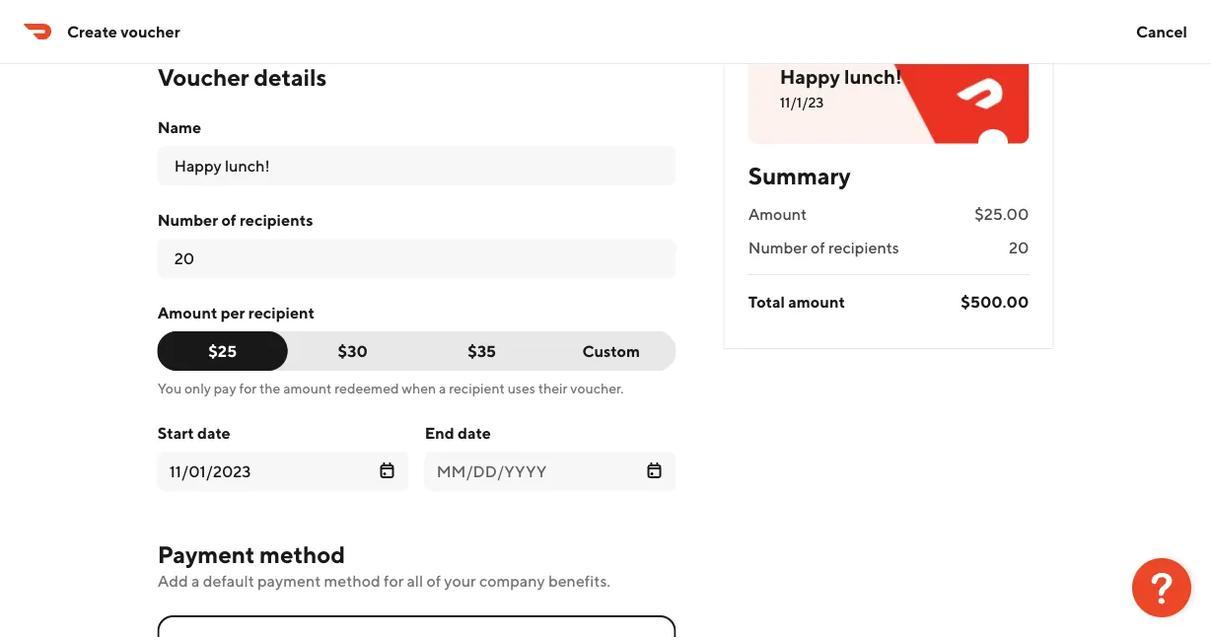 Task type: describe. For each thing, give the bounding box(es) containing it.
cancel button
[[1121, 12, 1204, 51]]

group orders link
[[0, 249, 316, 288]]

voucher
[[121, 22, 180, 41]]

billing
[[59, 477, 104, 496]]

for right portal
[[113, 39, 133, 58]]

20
[[1009, 238, 1029, 257]]

group orders
[[59, 259, 158, 278]]

all
[[407, 572, 423, 590]]

dashpass for work
[[59, 216, 194, 234]]

$30
[[338, 342, 368, 361]]

methods
[[127, 434, 191, 452]]

benefits.
[[548, 572, 611, 590]]

number of recipients for voucher details
[[158, 211, 313, 229]]

start
[[158, 424, 194, 442]]

$35
[[468, 342, 496, 361]]

uses
[[508, 380, 536, 397]]

add
[[158, 572, 188, 590]]

Number of recipients number field
[[174, 248, 660, 269]]

summary
[[749, 161, 851, 189]]

lunch!
[[845, 65, 902, 88]]

number of recipients for summary
[[749, 238, 900, 257]]

work portal for keywords
[[24, 39, 205, 58]]

history
[[108, 477, 159, 496]]

cancel
[[1136, 22, 1188, 41]]

payment methods link
[[0, 423, 316, 463]]

billing history
[[59, 477, 159, 496]]

date for start date
[[197, 424, 231, 442]]

of inside payment method add a default payment method for all of your company benefits.
[[427, 572, 441, 590]]

recipients for voucher details
[[240, 211, 313, 229]]

Start date text field
[[169, 460, 364, 483]]

number for summary
[[749, 238, 808, 257]]

details
[[254, 63, 327, 91]]

payment method add a default payment method for all of your company benefits.
[[158, 540, 611, 590]]

custom
[[582, 342, 640, 361]]

amount for amount per recipient
[[158, 303, 217, 322]]

voucher.
[[571, 380, 624, 397]]

to
[[84, 565, 99, 584]]

meals
[[133, 129, 176, 147]]

happy
[[780, 65, 841, 88]]

a inside payment method add a default payment method for all of your company benefits.
[[191, 572, 200, 590]]

dashpass for work link
[[0, 205, 316, 245]]

0 horizontal spatial work
[[24, 39, 63, 58]]

create
[[67, 22, 117, 41]]

payment for method
[[158, 540, 255, 568]]

payment
[[258, 572, 321, 590]]

$25 button
[[158, 332, 288, 371]]

$30 button
[[272, 332, 418, 371]]

0 vertical spatial method
[[260, 540, 345, 568]]

0 vertical spatial a
[[439, 380, 446, 397]]

1 vertical spatial work
[[154, 216, 194, 234]]

of for summary
[[811, 238, 826, 257]]

go to doordash.com link
[[0, 554, 316, 594]]

0 vertical spatial amount
[[789, 293, 845, 311]]

Custom button
[[546, 332, 676, 371]]

11/1/23
[[780, 94, 824, 111]]

redeemed
[[335, 380, 399, 397]]

voucher details
[[158, 63, 327, 91]]

1 vertical spatial method
[[324, 572, 381, 590]]



Task type: locate. For each thing, give the bounding box(es) containing it.
1 horizontal spatial date
[[458, 424, 491, 442]]

recipient down $35
[[449, 380, 505, 397]]

0 vertical spatial amount
[[749, 205, 807, 223]]

payment methods
[[59, 434, 191, 452]]

0 horizontal spatial payment
[[59, 434, 123, 452]]

create voucher
[[67, 22, 180, 41]]

for left the
[[239, 380, 257, 397]]

1 select a date image from the left
[[380, 463, 395, 479]]

amount right the
[[283, 380, 332, 397]]

a
[[439, 380, 446, 397], [191, 572, 200, 590]]

work
[[24, 39, 63, 58], [154, 216, 194, 234]]

you only pay for the amount redeemed when a recipient uses their voucher.
[[158, 380, 624, 397]]

recipients
[[240, 211, 313, 229], [829, 238, 900, 257]]

start date
[[158, 424, 231, 442]]

date for end date
[[458, 424, 491, 442]]

1 horizontal spatial of
[[427, 572, 441, 590]]

billing history link
[[0, 467, 316, 506]]

amount
[[749, 205, 807, 223], [158, 303, 217, 322]]

1 vertical spatial number
[[749, 238, 808, 257]]

of for voucher details
[[221, 211, 236, 229]]

group
[[59, 259, 105, 278]]

$25.00
[[975, 205, 1029, 223]]

method left the all
[[324, 572, 381, 590]]

pay
[[214, 380, 236, 397]]

amount left "per"
[[158, 303, 217, 322]]

their
[[538, 380, 568, 397]]

keywords
[[136, 39, 205, 58]]

select a date image for end date
[[647, 463, 663, 479]]

payment
[[59, 434, 123, 452], [158, 540, 255, 568]]

of up group orders "link"
[[221, 211, 236, 229]]

2 select a date image from the left
[[647, 463, 663, 479]]

happy lunch! 11/1/23
[[780, 65, 902, 111]]

default
[[203, 572, 254, 590]]

expensed meals link
[[0, 118, 316, 158]]

0 horizontal spatial date
[[197, 424, 231, 442]]

amount per recipient
[[158, 303, 315, 322]]

$35 button
[[417, 332, 547, 371]]

only
[[184, 380, 211, 397]]

work up group orders "link"
[[154, 216, 194, 234]]

amount right total
[[789, 293, 845, 311]]

a right when
[[439, 380, 446, 397]]

for left the all
[[384, 572, 404, 590]]

1 horizontal spatial amount
[[789, 293, 845, 311]]

0 vertical spatial recipient
[[248, 303, 315, 322]]

total
[[749, 293, 785, 311]]

for up orders at the left top of the page
[[131, 216, 151, 234]]

select a date image
[[380, 463, 395, 479], [647, 463, 663, 479]]

for inside payment method add a default payment method for all of your company benefits.
[[384, 572, 404, 590]]

method
[[260, 540, 345, 568], [324, 572, 381, 590]]

the
[[259, 380, 281, 397]]

End date text field
[[437, 460, 631, 483]]

1 date from the left
[[197, 424, 231, 442]]

total amount
[[749, 293, 845, 311]]

0 vertical spatial number
[[158, 211, 218, 229]]

Name text field
[[174, 154, 660, 178]]

1 vertical spatial number of recipients
[[749, 238, 900, 257]]

recipient right "per"
[[248, 303, 315, 322]]

$500.00
[[961, 293, 1029, 311]]

0 horizontal spatial a
[[191, 572, 200, 590]]

date
[[197, 424, 231, 442], [458, 424, 491, 442]]

open resource center image
[[1133, 558, 1192, 618]]

method up payment
[[260, 540, 345, 568]]

number
[[158, 211, 218, 229], [749, 238, 808, 257]]

payment up default
[[158, 540, 255, 568]]

of up total amount in the right top of the page
[[811, 238, 826, 257]]

1 vertical spatial recipient
[[449, 380, 505, 397]]

2 vertical spatial of
[[427, 572, 441, 590]]

0 vertical spatial of
[[221, 211, 236, 229]]

name
[[158, 118, 201, 137]]

1 vertical spatial a
[[191, 572, 200, 590]]

number for voucher details
[[158, 211, 218, 229]]

1 horizontal spatial select a date image
[[647, 463, 663, 479]]

go to doordash.com
[[59, 565, 209, 584]]

0 horizontal spatial recipient
[[248, 303, 315, 322]]

recipients for summary
[[829, 238, 900, 257]]

payment for methods
[[59, 434, 123, 452]]

0 vertical spatial payment
[[59, 434, 123, 452]]

0 horizontal spatial recipients
[[240, 211, 313, 229]]

0 horizontal spatial of
[[221, 211, 236, 229]]

number up group orders "link"
[[158, 211, 218, 229]]

payment up the billing
[[59, 434, 123, 452]]

payment inside payment method add a default payment method for all of your company benefits.
[[158, 540, 255, 568]]

1 horizontal spatial recipients
[[829, 238, 900, 257]]

$25
[[208, 342, 237, 361]]

of right the all
[[427, 572, 441, 590]]

1 horizontal spatial a
[[439, 380, 446, 397]]

select a date image for start date
[[380, 463, 395, 479]]

number of recipients up total amount in the right top of the page
[[749, 238, 900, 257]]

go
[[59, 565, 81, 584]]

2 horizontal spatial of
[[811, 238, 826, 257]]

expensed meals
[[59, 129, 176, 147]]

doordash.com
[[102, 565, 209, 584]]

amount
[[789, 293, 845, 311], [283, 380, 332, 397]]

number of recipients up group orders "link"
[[158, 211, 313, 229]]

1 horizontal spatial number of recipients
[[749, 238, 900, 257]]

portal
[[66, 39, 110, 58]]

amount per recipient option group
[[158, 332, 676, 371]]

end
[[425, 424, 455, 442]]

0 horizontal spatial select a date image
[[380, 463, 395, 479]]

1 horizontal spatial work
[[154, 216, 194, 234]]

1 horizontal spatial amount
[[749, 205, 807, 223]]

0 vertical spatial work
[[24, 39, 63, 58]]

1 vertical spatial recipients
[[829, 238, 900, 257]]

amount for amount
[[749, 205, 807, 223]]

0 horizontal spatial amount
[[158, 303, 217, 322]]

date right end
[[458, 424, 491, 442]]

you
[[158, 380, 182, 397]]

your
[[444, 572, 476, 590]]

number up total
[[749, 238, 808, 257]]

0 horizontal spatial number
[[158, 211, 218, 229]]

1 vertical spatial of
[[811, 238, 826, 257]]

company
[[479, 572, 545, 590]]

per
[[221, 303, 245, 322]]

1 horizontal spatial number
[[749, 238, 808, 257]]

for
[[113, 39, 133, 58], [131, 216, 151, 234], [239, 380, 257, 397], [384, 572, 404, 590]]

payment inside 'link'
[[59, 434, 123, 452]]

amount down summary
[[749, 205, 807, 223]]

voucher
[[158, 63, 249, 91]]

dashpass
[[59, 216, 128, 234]]

when
[[402, 380, 436, 397]]

0 horizontal spatial amount
[[283, 380, 332, 397]]

number of recipients
[[158, 211, 313, 229], [749, 238, 900, 257]]

expensed
[[59, 129, 130, 147]]

a right the add
[[191, 572, 200, 590]]

work left portal
[[24, 39, 63, 58]]

0 vertical spatial number of recipients
[[158, 211, 313, 229]]

orders
[[109, 259, 158, 278]]

2 date from the left
[[458, 424, 491, 442]]

1 horizontal spatial recipient
[[449, 380, 505, 397]]

0 vertical spatial recipients
[[240, 211, 313, 229]]

end date
[[425, 424, 491, 442]]

of
[[221, 211, 236, 229], [811, 238, 826, 257], [427, 572, 441, 590]]

1 vertical spatial payment
[[158, 540, 255, 568]]

1 vertical spatial amount
[[158, 303, 217, 322]]

date right start
[[197, 424, 231, 442]]

1 vertical spatial amount
[[283, 380, 332, 397]]

0 horizontal spatial number of recipients
[[158, 211, 313, 229]]

recipient
[[248, 303, 315, 322], [449, 380, 505, 397]]

1 horizontal spatial payment
[[158, 540, 255, 568]]



Task type: vqa. For each thing, say whether or not it's contained in the screenshot.
Review
no



